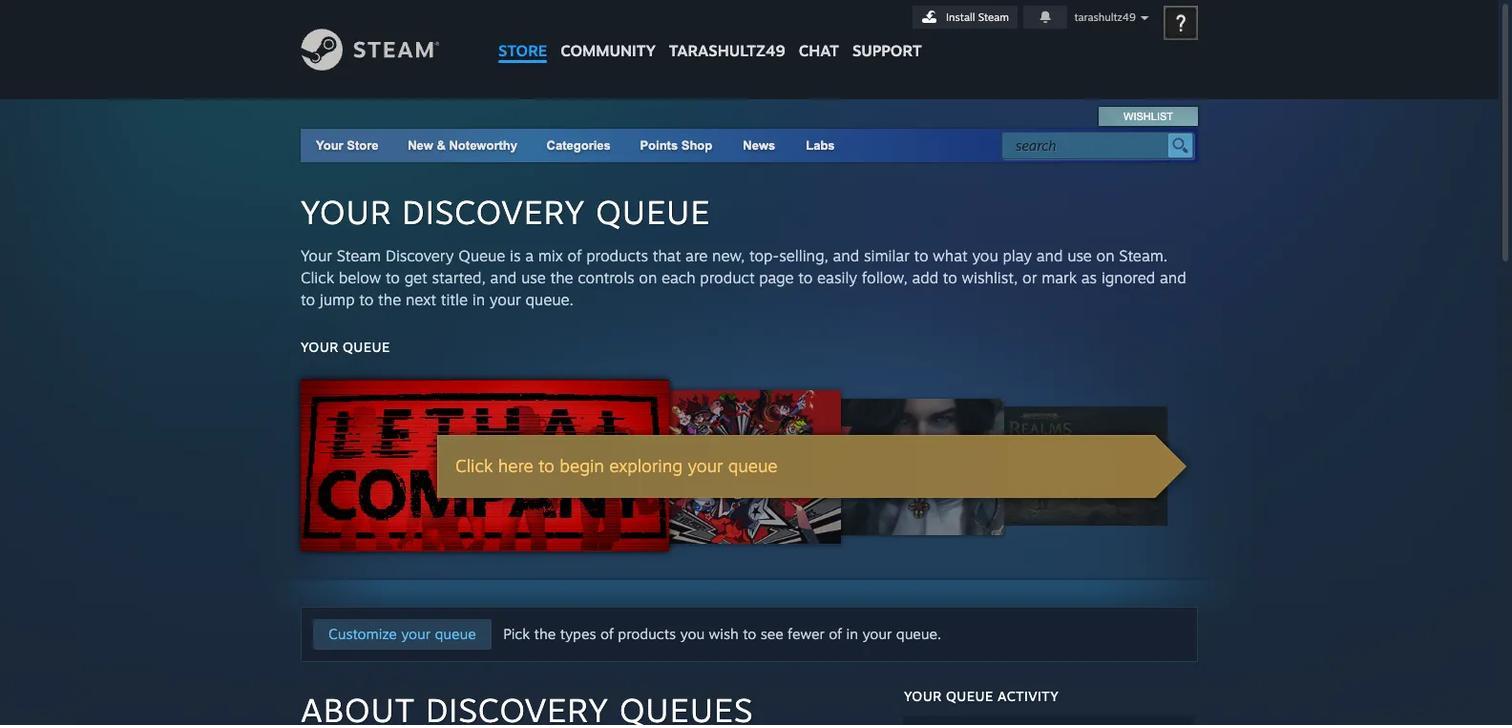 Task type: vqa. For each thing, say whether or not it's contained in the screenshot.
Use to the right
yes



Task type: describe. For each thing, give the bounding box(es) containing it.
jump
[[320, 290, 355, 309]]

below
[[339, 268, 381, 287]]

new,
[[712, 246, 745, 265]]

&
[[437, 138, 446, 153]]

to down selling,
[[799, 268, 813, 287]]

what
[[933, 246, 968, 265]]

get
[[405, 268, 428, 287]]

chat
[[799, 41, 839, 60]]

wishlist
[[1124, 111, 1174, 122]]

points shop
[[640, 138, 713, 153]]

0 vertical spatial use
[[1068, 246, 1092, 265]]

steam for install
[[978, 11, 1009, 24]]

here
[[498, 455, 533, 476]]

as
[[1082, 268, 1097, 287]]

store
[[498, 41, 547, 60]]

your for your store
[[316, 138, 343, 153]]

similar
[[864, 246, 910, 265]]

that
[[653, 246, 681, 265]]

is
[[510, 246, 521, 265]]

ignored
[[1102, 268, 1156, 287]]

customize
[[328, 625, 397, 644]]

each
[[662, 268, 696, 287]]

title
[[441, 290, 468, 309]]

news link
[[728, 129, 791, 162]]

0 vertical spatial the
[[550, 268, 574, 287]]

begin
[[560, 455, 604, 476]]

your for your queue
[[301, 339, 339, 355]]

your discovery queue
[[301, 192, 711, 232]]

or
[[1023, 268, 1037, 287]]

add
[[912, 268, 939, 287]]

and down steam.
[[1160, 268, 1187, 287]]

1 vertical spatial you
[[680, 625, 705, 644]]

in inside your steam discovery queue is a mix of products that are new, top-selling, and similar to what you play and use on steam. click below to get started, and use the controls on each product page to easily follow, add to wishlist, or mark as ignored and to jump to the next title in your queue.
[[472, 290, 485, 309]]

2 horizontal spatial of
[[829, 625, 842, 644]]

points
[[640, 138, 678, 153]]

1 horizontal spatial of
[[601, 625, 614, 644]]

fewer
[[788, 625, 825, 644]]

new & noteworthy
[[408, 138, 518, 153]]

install steam link
[[913, 6, 1018, 29]]

your right fewer
[[863, 625, 892, 644]]

to down below
[[359, 290, 374, 309]]

follow,
[[862, 268, 908, 287]]

controls
[[578, 268, 635, 287]]

steam for your
[[337, 246, 381, 265]]

exploring
[[609, 455, 683, 476]]

page
[[759, 268, 794, 287]]

2 vertical spatial queue
[[435, 625, 476, 644]]

are
[[686, 246, 708, 265]]

categories
[[547, 138, 611, 153]]

labs link
[[791, 129, 850, 162]]

wish
[[709, 625, 739, 644]]

click here to begin exploring your queue
[[455, 455, 778, 476]]

to down what
[[943, 268, 958, 287]]

labs
[[806, 138, 835, 153]]

to left the get
[[386, 268, 400, 287]]

product
[[700, 268, 755, 287]]

to right here
[[539, 455, 555, 476]]

discovery inside your steam discovery queue is a mix of products that are new, top-selling, and similar to what you play and use on steam. click below to get started, and use the controls on each product page to easily follow, add to wishlist, or mark as ignored and to jump to the next title in your queue.
[[386, 246, 454, 265]]

news
[[743, 138, 776, 153]]

your steam discovery queue is a mix of products that are new, top-selling, and similar to what you play and use on steam. click below to get started, and use the controls on each product page to easily follow, add to wishlist, or mark as ignored and to jump to the next title in your queue.
[[301, 246, 1187, 309]]

community link
[[554, 0, 663, 69]]

activity
[[998, 688, 1059, 705]]

play
[[1003, 246, 1032, 265]]

chat link
[[792, 0, 846, 65]]

to up add
[[914, 246, 929, 265]]

started,
[[432, 268, 486, 287]]

1 horizontal spatial in
[[847, 625, 859, 644]]

store
[[347, 138, 379, 153]]

your inside your steam discovery queue is a mix of products that are new, top-selling, and similar to what you play and use on steam. click below to get started, and use the controls on each product page to easily follow, add to wishlist, or mark as ignored and to jump to the next title in your queue.
[[490, 290, 521, 309]]

mark
[[1042, 268, 1077, 287]]

queue inside your steam discovery queue is a mix of products that are new, top-selling, and similar to what you play and use on steam. click below to get started, and use the controls on each product page to easily follow, add to wishlist, or mark as ignored and to jump to the next title in your queue.
[[459, 246, 505, 265]]



Task type: locate. For each thing, give the bounding box(es) containing it.
your store link
[[316, 138, 379, 153]]

0 vertical spatial you
[[973, 246, 999, 265]]

products
[[586, 246, 648, 265], [618, 625, 676, 644]]

noteworthy
[[449, 138, 518, 153]]

wishlist link
[[1100, 107, 1197, 126]]

0 horizontal spatial click
[[301, 268, 334, 287]]

click
[[301, 268, 334, 287], [455, 455, 493, 476]]

1 vertical spatial queue
[[728, 455, 778, 476]]

queue
[[343, 339, 390, 355], [728, 455, 778, 476], [435, 625, 476, 644]]

mix
[[538, 246, 563, 265]]

click inside your steam discovery queue is a mix of products that are new, top-selling, and similar to what you play and use on steam. click below to get started, and use the controls on each product page to easily follow, add to wishlist, or mark as ignored and to jump to the next title in your queue.
[[301, 268, 334, 287]]

0 horizontal spatial queue
[[459, 246, 505, 265]]

to left jump
[[301, 290, 315, 309]]

1 vertical spatial the
[[378, 290, 401, 309]]

queue.
[[526, 290, 574, 309], [896, 625, 942, 644]]

you
[[973, 246, 999, 265], [680, 625, 705, 644]]

use up the 'as'
[[1068, 246, 1092, 265]]

1 vertical spatial steam
[[337, 246, 381, 265]]

0 vertical spatial click
[[301, 268, 334, 287]]

click here to begin exploring your queue link
[[301, 367, 1198, 552]]

0 vertical spatial tarashultz49
[[1075, 11, 1136, 24]]

shop
[[682, 138, 713, 153]]

queue. inside your steam discovery queue is a mix of products that are new, top-selling, and similar to what you play and use on steam. click below to get started, and use the controls on each product page to easily follow, add to wishlist, or mark as ignored and to jump to the next title in your queue.
[[526, 290, 574, 309]]

store link
[[492, 0, 554, 69]]

0 horizontal spatial on
[[639, 268, 657, 287]]

0 horizontal spatial of
[[568, 246, 582, 265]]

in right fewer
[[847, 625, 859, 644]]

0 horizontal spatial in
[[472, 290, 485, 309]]

and up 'mark'
[[1037, 246, 1063, 265]]

new & noteworthy link
[[408, 138, 518, 153]]

you inside your steam discovery queue is a mix of products that are new, top-selling, and similar to what you play and use on steam. click below to get started, and use the controls on each product page to easily follow, add to wishlist, or mark as ignored and to jump to the next title in your queue.
[[973, 246, 999, 265]]

of inside your steam discovery queue is a mix of products that are new, top-selling, and similar to what you play and use on steam. click below to get started, and use the controls on each product page to easily follow, add to wishlist, or mark as ignored and to jump to the next title in your queue.
[[568, 246, 582, 265]]

pick
[[503, 625, 530, 644]]

on
[[1097, 246, 1115, 265], [639, 268, 657, 287]]

1 horizontal spatial on
[[1097, 246, 1115, 265]]

categories link
[[547, 138, 611, 153]]

1 horizontal spatial queue
[[435, 625, 476, 644]]

0 horizontal spatial use
[[521, 268, 546, 287]]

use
[[1068, 246, 1092, 265], [521, 268, 546, 287]]

your right exploring
[[688, 455, 723, 476]]

next
[[406, 290, 436, 309]]

and
[[833, 246, 860, 265], [1037, 246, 1063, 265], [490, 268, 517, 287], [1160, 268, 1187, 287]]

queue up that
[[596, 192, 711, 232]]

1 vertical spatial use
[[521, 268, 546, 287]]

queue left activity
[[946, 688, 994, 705]]

1 horizontal spatial queue.
[[896, 625, 942, 644]]

products inside your steam discovery queue is a mix of products that are new, top-selling, and similar to what you play and use on steam. click below to get started, and use the controls on each product page to easily follow, add to wishlist, or mark as ignored and to jump to the next title in your queue.
[[586, 246, 648, 265]]

queue up started,
[[459, 246, 505, 265]]

see
[[761, 625, 784, 644]]

your queue
[[301, 339, 390, 355]]

and up easily
[[833, 246, 860, 265]]

1 horizontal spatial click
[[455, 455, 493, 476]]

your
[[490, 290, 521, 309], [688, 455, 723, 476], [401, 625, 431, 644], [863, 625, 892, 644]]

your
[[316, 138, 343, 153], [301, 192, 392, 232], [301, 246, 332, 265], [301, 339, 339, 355], [904, 688, 942, 705]]

queue. up your queue activity
[[896, 625, 942, 644]]

0 vertical spatial steam
[[978, 11, 1009, 24]]

click left here
[[455, 455, 493, 476]]

your for your steam discovery queue is a mix of products that are new, top-selling, and similar to what you play and use on steam. click below to get started, and use the controls on each product page to easily follow, add to wishlist, or mark as ignored and to jump to the next title in your queue.
[[301, 246, 332, 265]]

0 horizontal spatial queue.
[[526, 290, 574, 309]]

your queue activity
[[904, 688, 1059, 705]]

on down that
[[639, 268, 657, 287]]

0 horizontal spatial you
[[680, 625, 705, 644]]

to
[[914, 246, 929, 265], [386, 268, 400, 287], [799, 268, 813, 287], [943, 268, 958, 287], [301, 290, 315, 309], [359, 290, 374, 309], [539, 455, 555, 476], [743, 625, 757, 644]]

products right types
[[618, 625, 676, 644]]

wishlist,
[[962, 268, 1018, 287]]

your right the customize on the bottom left of page
[[401, 625, 431, 644]]

on up the 'as'
[[1097, 246, 1115, 265]]

you left wish
[[680, 625, 705, 644]]

0 horizontal spatial tarashultz49
[[669, 41, 786, 60]]

easily
[[817, 268, 858, 287]]

steam right install
[[978, 11, 1009, 24]]

of right mix
[[568, 246, 582, 265]]

and down "is"
[[490, 268, 517, 287]]

the
[[550, 268, 574, 287], [378, 290, 401, 309], [534, 625, 556, 644]]

1 horizontal spatial queue
[[596, 192, 711, 232]]

use down a
[[521, 268, 546, 287]]

2 horizontal spatial queue
[[946, 688, 994, 705]]

0 vertical spatial in
[[472, 290, 485, 309]]

1 horizontal spatial steam
[[978, 11, 1009, 24]]

tarashultz49 inside the tarashultz49 link
[[669, 41, 786, 60]]

the down mix
[[550, 268, 574, 287]]

types
[[560, 625, 596, 644]]

1 vertical spatial on
[[639, 268, 657, 287]]

1 horizontal spatial use
[[1068, 246, 1092, 265]]

products up the controls
[[586, 246, 648, 265]]

0 horizontal spatial queue
[[343, 339, 390, 355]]

tarashultz49 link
[[663, 0, 792, 69]]

support link
[[846, 0, 929, 65]]

1 vertical spatial queue.
[[896, 625, 942, 644]]

2 vertical spatial the
[[534, 625, 556, 644]]

0 vertical spatial queue.
[[526, 290, 574, 309]]

1 vertical spatial queue
[[459, 246, 505, 265]]

community
[[561, 41, 656, 60]]

1 vertical spatial products
[[618, 625, 676, 644]]

0 vertical spatial discovery
[[402, 192, 586, 232]]

steam.
[[1119, 246, 1168, 265]]

you up wishlist,
[[973, 246, 999, 265]]

1 horizontal spatial tarashultz49
[[1075, 11, 1136, 24]]

steam
[[978, 11, 1009, 24], [337, 246, 381, 265]]

of
[[568, 246, 582, 265], [601, 625, 614, 644], [829, 625, 842, 644]]

install
[[946, 11, 975, 24]]

your store
[[316, 138, 379, 153]]

queue inside click here to begin exploring your queue link
[[728, 455, 778, 476]]

0 vertical spatial products
[[586, 246, 648, 265]]

0 vertical spatial queue
[[596, 192, 711, 232]]

queue
[[596, 192, 711, 232], [459, 246, 505, 265], [946, 688, 994, 705]]

2 vertical spatial queue
[[946, 688, 994, 705]]

search text field
[[1016, 134, 1164, 159]]

click up jump
[[301, 268, 334, 287]]

discovery up "is"
[[402, 192, 586, 232]]

your down "is"
[[490, 290, 521, 309]]

pick the types of products you wish to see fewer of in your queue.
[[503, 625, 942, 644]]

points shop link
[[625, 129, 728, 162]]

0 vertical spatial queue
[[343, 339, 390, 355]]

1 vertical spatial discovery
[[386, 246, 454, 265]]

the left next
[[378, 290, 401, 309]]

your for your discovery queue
[[301, 192, 392, 232]]

customize your queue
[[328, 625, 476, 644]]

1 vertical spatial tarashultz49
[[669, 41, 786, 60]]

1 vertical spatial click
[[455, 455, 493, 476]]

the right pick
[[534, 625, 556, 644]]

discovery up the get
[[386, 246, 454, 265]]

discovery
[[402, 192, 586, 232], [386, 246, 454, 265]]

install steam
[[946, 11, 1009, 24]]

your inside your steam discovery queue is a mix of products that are new, top-selling, and similar to what you play and use on steam. click below to get started, and use the controls on each product page to easily follow, add to wishlist, or mark as ignored and to jump to the next title in your queue.
[[301, 246, 332, 265]]

2 horizontal spatial queue
[[728, 455, 778, 476]]

new
[[408, 138, 433, 153]]

tarashultz49
[[1075, 11, 1136, 24], [669, 41, 786, 60]]

in
[[472, 290, 485, 309], [847, 625, 859, 644]]

of right types
[[601, 625, 614, 644]]

steam up below
[[337, 246, 381, 265]]

selling,
[[779, 246, 829, 265]]

top-
[[750, 246, 780, 265]]

steam inside your steam discovery queue is a mix of products that are new, top-selling, and similar to what you play and use on steam. click below to get started, and use the controls on each product page to easily follow, add to wishlist, or mark as ignored and to jump to the next title in your queue.
[[337, 246, 381, 265]]

0 horizontal spatial steam
[[337, 246, 381, 265]]

of right fewer
[[829, 625, 842, 644]]

a
[[525, 246, 534, 265]]

in right "title"
[[472, 290, 485, 309]]

0 vertical spatial on
[[1097, 246, 1115, 265]]

to left see
[[743, 625, 757, 644]]

your for your queue activity
[[904, 688, 942, 705]]

queue. down mix
[[526, 290, 574, 309]]

1 horizontal spatial you
[[973, 246, 999, 265]]

1 vertical spatial in
[[847, 625, 859, 644]]

support
[[853, 41, 922, 60]]



